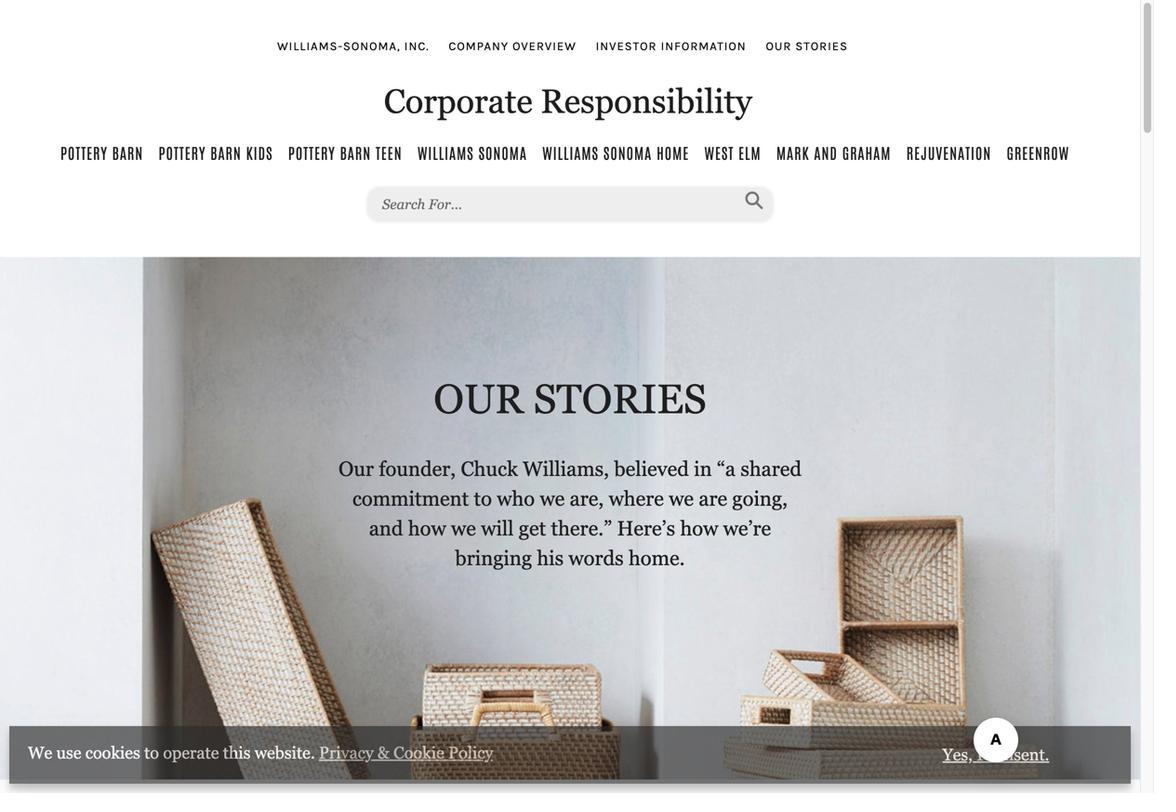 Task type: locate. For each thing, give the bounding box(es) containing it.
how down are
[[680, 517, 718, 540]]

our inside corporate responsibility banner
[[766, 39, 792, 53]]

1 horizontal spatial to
[[474, 487, 492, 511]]

our stories link
[[766, 37, 848, 55]]

0 horizontal spatial barn
[[112, 143, 143, 162]]

barn left the kids
[[210, 143, 242, 162]]

0 horizontal spatial to
[[144, 744, 159, 763]]

going,
[[732, 487, 788, 511]]

0 horizontal spatial and
[[369, 517, 403, 540]]

our
[[766, 39, 792, 53], [434, 376, 524, 422], [339, 457, 374, 481]]

0 horizontal spatial pottery
[[60, 143, 108, 162]]

williams sonoma link
[[418, 142, 542, 163]]

and right mark
[[814, 143, 838, 162]]

sonoma
[[479, 143, 527, 162], [603, 143, 652, 162]]

barn left "teen"
[[340, 143, 371, 162]]

consent.
[[987, 745, 1049, 765]]

pottery
[[60, 143, 108, 162], [159, 143, 206, 162], [288, 143, 336, 162]]

and inside corporate responsibility banner
[[814, 143, 838, 162]]

pottery barn link
[[60, 142, 158, 163]]

2 vertical spatial our
[[339, 457, 374, 481]]

1 horizontal spatial stories
[[796, 39, 848, 53]]

2 horizontal spatial we
[[669, 487, 694, 511]]

home
[[657, 143, 689, 162]]

2 horizontal spatial our
[[766, 39, 792, 53]]

believed
[[614, 457, 689, 481]]

williams inside williams sonoma home link
[[542, 143, 599, 162]]

2 horizontal spatial pottery
[[288, 143, 336, 162]]

in
[[694, 457, 712, 481]]

williams inside williams sonoma link
[[418, 143, 474, 162]]

yes, i consent. button
[[880, 745, 1112, 765]]

williams down corporate
[[418, 143, 474, 162]]

how down commitment
[[408, 517, 446, 540]]

to right the 'cookies'
[[144, 744, 159, 763]]

1 vertical spatial and
[[369, 517, 403, 540]]

0 vertical spatial to
[[474, 487, 492, 511]]

1 vertical spatial our
[[434, 376, 524, 422]]

we
[[28, 744, 52, 763]]

1 pottery from the left
[[60, 143, 108, 162]]

1 horizontal spatial sonoma
[[603, 143, 652, 162]]

2 horizontal spatial barn
[[340, 143, 371, 162]]

and down commitment
[[369, 517, 403, 540]]

bringing
[[455, 547, 532, 570]]

policy
[[448, 744, 493, 763]]

our up chuck
[[434, 376, 524, 422]]

1 sonoma from the left
[[479, 143, 527, 162]]

williams down corporate responsibility link
[[542, 143, 599, 162]]

rejuvenation
[[907, 143, 992, 162]]

barn for pottery barn
[[112, 143, 143, 162]]

yes, i consent.
[[943, 745, 1049, 765]]

1 how from the left
[[408, 517, 446, 540]]

pottery barn teen link
[[288, 142, 417, 163]]

and inside our founder, chuck williams, believed in "a shared commitment to who we are, where we are going, and how we will get there." here's how we're bringing his words home.
[[369, 517, 403, 540]]

williams
[[418, 143, 474, 162], [542, 143, 599, 162]]

1 horizontal spatial how
[[680, 517, 718, 540]]

williams-
[[277, 39, 343, 53]]

1 horizontal spatial our stories
[[766, 39, 848, 53]]

1 vertical spatial to
[[144, 744, 159, 763]]

we
[[540, 487, 565, 511], [669, 487, 694, 511], [451, 517, 476, 540]]

0 horizontal spatial our stories
[[434, 376, 707, 422]]

None search field
[[0, 186, 1140, 224]]

2 williams from the left
[[542, 143, 599, 162]]

1 horizontal spatial and
[[814, 143, 838, 162]]

barn left pottery barn kids
[[112, 143, 143, 162]]

west
[[705, 143, 734, 162]]

we left will
[[451, 517, 476, 540]]

chuck
[[461, 457, 518, 481]]

williams-sonoma, inc. link
[[277, 37, 429, 55]]

williams,
[[523, 457, 609, 481]]

1 horizontal spatial pottery
[[159, 143, 206, 162]]

to
[[474, 487, 492, 511], [144, 744, 159, 763]]

investor information
[[596, 39, 747, 53]]

i
[[977, 745, 983, 765]]

williams sonoma home
[[542, 143, 689, 162]]

sonoma,
[[343, 39, 401, 53]]

1 barn from the left
[[112, 143, 143, 162]]

0 vertical spatial our
[[766, 39, 792, 53]]

west elm
[[705, 143, 761, 162]]

barn for pottery barn teen
[[340, 143, 371, 162]]

corporate
[[384, 82, 533, 120]]

2 sonoma from the left
[[603, 143, 652, 162]]

3 pottery from the left
[[288, 143, 336, 162]]

our left founder,
[[339, 457, 374, 481]]

we left are
[[669, 487, 694, 511]]

0 horizontal spatial our
[[339, 457, 374, 481]]

2 pottery from the left
[[159, 143, 206, 162]]

1 horizontal spatial barn
[[210, 143, 242, 162]]

information
[[661, 39, 747, 53]]

1 williams from the left
[[418, 143, 474, 162]]

0 vertical spatial and
[[814, 143, 838, 162]]

greenrow
[[1007, 143, 1070, 162]]

Search For... search field
[[366, 186, 775, 224]]

dialog
[[9, 726, 1131, 784]]

3 barn from the left
[[340, 143, 371, 162]]

our founder, chuck williams, believed in "a shared commitment to who we are, where we are going, and how we will get there." here's how we're bringing his words home.
[[339, 457, 802, 570]]

0 vertical spatial stories
[[796, 39, 848, 53]]

1 vertical spatial stories
[[534, 376, 707, 422]]

our stories
[[766, 39, 848, 53], [434, 376, 707, 422]]

barn
[[112, 143, 143, 162], [210, 143, 242, 162], [340, 143, 371, 162]]

stories
[[796, 39, 848, 53], [534, 376, 707, 422]]

our right information in the top of the page
[[766, 39, 792, 53]]

sonoma left home
[[603, 143, 652, 162]]

0 vertical spatial our stories
[[766, 39, 848, 53]]

0 horizontal spatial sonoma
[[479, 143, 527, 162]]

graham
[[842, 143, 891, 162]]

sonoma down corporate
[[479, 143, 527, 162]]

are
[[699, 487, 727, 511]]

company
[[449, 39, 509, 53]]

0 horizontal spatial how
[[408, 517, 446, 540]]

0 horizontal spatial williams
[[418, 143, 474, 162]]

1 horizontal spatial williams
[[542, 143, 599, 162]]

how
[[408, 517, 446, 540], [680, 517, 718, 540]]

"a
[[717, 457, 736, 481]]

pottery for pottery barn
[[60, 143, 108, 162]]

we down williams,
[[540, 487, 565, 511]]

to down chuck
[[474, 487, 492, 511]]

&
[[378, 744, 390, 763]]

and
[[814, 143, 838, 162], [369, 517, 403, 540]]

2 barn from the left
[[210, 143, 242, 162]]

williams for williams sonoma
[[418, 143, 474, 162]]

barn for pottery barn kids
[[210, 143, 242, 162]]



Task type: describe. For each thing, give the bounding box(es) containing it.
words
[[569, 547, 624, 570]]

home.
[[629, 547, 685, 570]]

investor
[[596, 39, 657, 53]]

rejuvenation link
[[907, 142, 1006, 163]]

pottery barn kids link
[[159, 142, 288, 163]]

stories inside corporate responsibility banner
[[796, 39, 848, 53]]

0 horizontal spatial stories
[[534, 376, 707, 422]]

williams sonoma
[[418, 143, 527, 162]]

we use cookies to operate this website. privacy & cookie policy
[[28, 744, 493, 763]]

1 horizontal spatial our
[[434, 376, 524, 422]]

his
[[537, 547, 564, 570]]

cookies
[[85, 744, 140, 763]]

mark and graham
[[777, 143, 891, 162]]

0 horizontal spatial we
[[451, 517, 476, 540]]

to inside our founder, chuck williams, believed in "a shared commitment to who we are, where we are going, and how we will get there." here's how we're bringing his words home.
[[474, 487, 492, 511]]

are,
[[570, 487, 604, 511]]

there."
[[551, 517, 612, 540]]

elm
[[739, 143, 761, 162]]

williams for williams sonoma home
[[542, 143, 599, 162]]

dialog containing we use cookies to operate this website.
[[9, 726, 1131, 784]]

shared
[[741, 457, 802, 481]]

mark
[[777, 143, 810, 162]]

our stories inside corporate responsibility banner
[[766, 39, 848, 53]]

mark and graham link
[[777, 142, 906, 163]]

corporate responsibility
[[384, 82, 752, 120]]

1 vertical spatial our stories
[[434, 376, 707, 422]]

will
[[481, 517, 514, 540]]

this
[[223, 744, 251, 763]]

teen
[[376, 143, 402, 162]]

privacy
[[319, 744, 374, 763]]

who
[[497, 487, 535, 511]]

pottery barn
[[60, 143, 143, 162]]

responsibility
[[541, 82, 752, 120]]

website.
[[255, 744, 315, 763]]

overview
[[513, 39, 576, 53]]

1 horizontal spatial we
[[540, 487, 565, 511]]

corporate responsibility banner
[[0, 19, 1140, 257]]

sonoma for williams sonoma home
[[603, 143, 652, 162]]

yes,
[[943, 745, 973, 765]]

pottery for pottery barn teen
[[288, 143, 336, 162]]

inc.
[[404, 39, 429, 53]]

use
[[56, 744, 81, 763]]

privacy & cookie policy link
[[319, 744, 493, 763]]

cookie
[[394, 744, 444, 763]]

company overview link
[[449, 37, 576, 55]]

our inside our founder, chuck williams, believed in "a shared commitment to who we are, where we are going, and how we will get there." here's how we're bringing his words home.
[[339, 457, 374, 481]]

we're
[[723, 517, 771, 540]]

operate
[[163, 744, 219, 763]]

pottery barn kids
[[159, 143, 273, 162]]

kids
[[246, 143, 273, 162]]

west elm link
[[705, 142, 776, 163]]

pottery for pottery barn kids
[[159, 143, 206, 162]]

founder,
[[379, 457, 456, 481]]

williams sonoma home link
[[542, 142, 704, 163]]

sonoma for williams sonoma
[[479, 143, 527, 162]]

investor information link
[[596, 37, 747, 55]]

corporate responsibility link
[[28, 76, 1108, 126]]

here's
[[617, 517, 675, 540]]

2 how from the left
[[680, 517, 718, 540]]

williams-sonoma, inc.
[[277, 39, 429, 53]]

commitment
[[352, 487, 469, 511]]

get
[[519, 517, 546, 540]]

greenrow link
[[1007, 142, 1085, 163]]

company overview
[[449, 39, 576, 53]]

where
[[609, 487, 664, 511]]

pottery barn teen
[[288, 143, 402, 162]]



Task type: vqa. For each thing, say whether or not it's contained in the screenshot.
Fair inside the '"We invest in programs that positively impact the people that make our products and the communities where we source our products from. Our work with partners like Nest and Fair Trade help support a resilient, sustainable supply chain that delivers concrete business value."'
no



